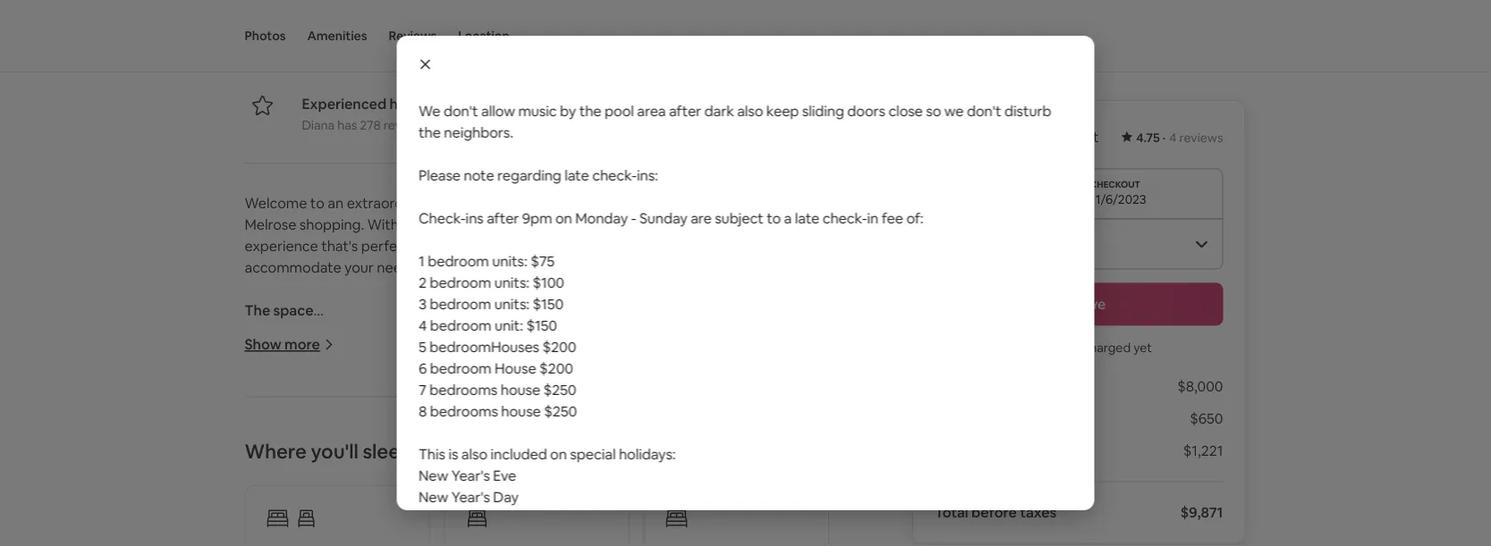 Task type: locate. For each thing, give the bounding box(es) containing it.
an up this on the top
[[581, 194, 597, 212]]

for up needs.
[[414, 237, 433, 255]]

0 vertical spatial 5
[[316, 24, 323, 42]]

and down the light. on the left of the page
[[415, 537, 440, 547]]

kitchen down the-
[[245, 451, 294, 470]]

and inside the italian kitchen is a chef's dream, with a generous island for hosting guests and top-of- the-line gourmet appliances. enjoy meals in the formal dining area surrounded by custom kitchen cabinets, adding to the allure of the space.
[[753, 409, 778, 427]]

the up show
[[245, 301, 270, 320]]

soaking
[[432, 344, 482, 362]]

0 horizontal spatial an
[[328, 194, 344, 212]]

2 vertical spatial of
[[345, 537, 359, 547]]

0 vertical spatial kitchen
[[315, 409, 364, 427]]

reviews down the host
[[384, 117, 427, 133]]

a left the true
[[400, 323, 408, 341]]

guests right 12
[[262, 24, 306, 42]]

perfect down with
[[361, 237, 411, 255]]

with
[[367, 215, 399, 234]]

a up appliances.
[[380, 409, 388, 427]]

0 horizontal spatial that's
[[321, 237, 358, 255]]

bedrooms left 6
[[327, 24, 395, 42]]

1 horizontal spatial is
[[387, 323, 397, 341]]

to down appliances.
[[408, 451, 423, 470]]

floor,
[[506, 494, 539, 513]]

1 horizontal spatial can
[[727, 237, 751, 255]]

1 vertical spatial with
[[483, 409, 511, 427]]

with up meals
[[483, 409, 511, 427]]

hosting
[[653, 409, 703, 427]]

that's inside welcome to an extraordinary smart modern home, an oasis within walking distance of melrose shopping. with 5 bedrooms and 6.5 baths, this residence offers a resort-like experience that's perfect for your stay. need extra beds? no problem, we can accommodate your needs.
[[321, 237, 358, 255]]

1 horizontal spatial perfect
[[521, 366, 571, 384]]

a floating staircase leads to the second floor, where you'll find four ensuite bedrooms, each drenched in natural light. but the real showstopper is the rooftop deck, offering stunning views of the hills and the iconic hollywood sign. here, you can unwind in the h
[[245, 494, 825, 547]]

problem,
[[643, 237, 702, 255]]

area
[[646, 430, 674, 448]]

guests up surrounded
[[706, 409, 750, 427]]

floor
[[580, 344, 611, 362]]

in down offering
[[760, 537, 771, 547]]

5 right photos button
[[316, 24, 323, 42]]

reviews right 4
[[1180, 130, 1224, 146]]

can inside welcome to an extraordinary smart modern home, an oasis within walking distance of melrose shopping. with 5 bedrooms and 6.5 baths, this residence offers a resort-like experience that's perfect for your stay. need extra beds? no problem, we can accommodate your needs.
[[727, 237, 751, 255]]

2 vertical spatial in
[[760, 537, 771, 547]]

0 vertical spatial space
[[273, 301, 314, 320]]

entertaining.
[[596, 366, 680, 384]]

charged
[[1083, 340, 1131, 357]]

experienced
[[302, 94, 387, 113]]

the up the-
[[245, 409, 270, 427]]

for inside experienced host diana has 278 reviews for other places.
[[430, 117, 447, 133]]

1 vertical spatial your
[[345, 258, 374, 277]]

of right views on the bottom left of page
[[345, 537, 359, 547]]

1 vertical spatial guests
[[706, 409, 750, 427]]

2 horizontal spatial is
[[614, 516, 624, 534]]

an up shopping.
[[328, 194, 344, 212]]

0 horizontal spatial is
[[367, 409, 377, 427]]

deck,
[[706, 516, 742, 534]]

2 horizontal spatial in
[[760, 537, 771, 547]]

is inside the italian kitchen is a chef's dream, with a generous island for hosting guests and top-of- the-line gourmet appliances. enjoy meals in the formal dining area surrounded by custom kitchen cabinets, adding to the allure of the space.
[[367, 409, 377, 427]]

balcony
[[672, 323, 723, 341]]

learn more about the host, diana. image
[[779, 0, 829, 44], [779, 0, 829, 44]]

master up bath
[[273, 323, 320, 341]]

can down rooftop
[[682, 537, 706, 547]]

you'll left find
[[586, 494, 619, 513]]

taxes
[[1020, 504, 1057, 522]]

like
[[771, 215, 792, 234]]

2 vertical spatial is
[[614, 516, 624, 534]]

other
[[450, 117, 481, 133]]

cabinets,
[[297, 451, 356, 470]]

1 horizontal spatial you'll
[[586, 494, 619, 513]]

the down offering
[[774, 537, 797, 547]]

1 horizontal spatial with
[[483, 409, 511, 427]]

a down soaking
[[428, 366, 436, 384]]

the italian kitchen is a chef's dream, with a generous island for hosting guests and top-of- the-line gourmet appliances. enjoy meals in the formal dining area surrounded by custom kitchen cabinets, adding to the allure of the space.
[[245, 409, 829, 470]]

a left the generous
[[515, 409, 522, 427]]

1 horizontal spatial kitchen
[[315, 409, 364, 427]]

1 horizontal spatial 5
[[402, 215, 410, 234]]

you
[[1006, 340, 1028, 357]]

the down 'the space'
[[245, 323, 270, 341]]

to up the light. on the left of the page
[[411, 494, 426, 513]]

0 vertical spatial with
[[328, 344, 357, 362]]

is inside the master bedroom is a true haven, featuring a spacious private balcony and a luxurious master bath with a soothing soaking tub. the open floor plan seamlessly merges indoor and outdoor living, creating a space that's perfect for entertaining.
[[387, 323, 397, 341]]

1 vertical spatial of
[[490, 451, 504, 470]]

bedroom
[[323, 323, 384, 341]]

indoor
[[772, 344, 815, 362]]

true
[[411, 323, 438, 341]]

with up living,
[[328, 344, 357, 362]]

1 vertical spatial 5
[[402, 215, 410, 234]]

5 right with
[[402, 215, 410, 234]]

the up here, at the bottom
[[627, 516, 649, 534]]

in down the staircase
[[346, 516, 358, 534]]

where
[[542, 494, 583, 513]]

and up merges
[[726, 323, 751, 341]]

outdoor
[[273, 366, 327, 384]]

baths
[[480, 24, 517, 42]]

0 horizontal spatial kitchen
[[245, 451, 294, 470]]

reviews
[[384, 117, 427, 133], [1180, 130, 1224, 146]]

1 vertical spatial bedrooms
[[413, 215, 481, 234]]

1 vertical spatial kitchen
[[245, 451, 294, 470]]

the for italian
[[245, 409, 270, 427]]

0 horizontal spatial guests
[[262, 24, 306, 42]]

0 horizontal spatial reviews
[[384, 117, 427, 133]]

beds?
[[578, 237, 618, 255]]

is up here, at the bottom
[[614, 516, 624, 534]]

$650
[[1190, 410, 1224, 428]]

to up shopping.
[[310, 194, 325, 212]]

adding
[[360, 451, 405, 470]]

residence
[[605, 215, 670, 234]]

that's down tub.
[[481, 366, 518, 384]]

·
[[309, 24, 312, 42], [398, 24, 401, 42], [452, 24, 455, 42], [1163, 130, 1166, 146]]

ensuite
[[681, 494, 730, 513]]

a
[[245, 494, 255, 513]]

and up by
[[753, 409, 778, 427]]

0 horizontal spatial perfect
[[361, 237, 411, 255]]

1 horizontal spatial reviews
[[1180, 130, 1224, 146]]

this
[[579, 215, 602, 234]]

0 horizontal spatial of
[[345, 537, 359, 547]]

about this space dialog
[[397, 36, 1095, 511]]

for
[[430, 117, 447, 133], [414, 237, 433, 255], [574, 366, 593, 384], [631, 409, 650, 427]]

you
[[655, 537, 679, 547]]

each
[[245, 516, 277, 534]]

master up outdoor
[[245, 344, 291, 362]]

0 horizontal spatial space
[[273, 301, 314, 320]]

for inside the italian kitchen is a chef's dream, with a generous island for hosting guests and top-of- the-line gourmet appliances. enjoy meals in the formal dining area surrounded by custom kitchen cabinets, adding to the allure of the space.
[[631, 409, 650, 427]]

1 horizontal spatial your
[[437, 237, 466, 255]]

2 horizontal spatial of
[[791, 194, 805, 212]]

the down featuring in the bottom left of the page
[[514, 344, 540, 362]]

0 vertical spatial guests
[[262, 24, 306, 42]]

is up appliances.
[[367, 409, 377, 427]]

your
[[437, 237, 466, 255], [345, 258, 374, 277]]

1 horizontal spatial that's
[[481, 366, 518, 384]]

and down modern
[[484, 215, 509, 234]]

0 horizontal spatial you'll
[[311, 439, 359, 465]]

for up dining at the left
[[631, 409, 650, 427]]

formal
[[556, 430, 599, 448]]

1 horizontal spatial bedrooms
[[413, 215, 481, 234]]

bedrooms,
[[733, 494, 804, 513]]

kitchen up gourmet
[[315, 409, 364, 427]]

5 inside welcome to an extraordinary smart modern home, an oasis within walking distance of melrose shopping. with 5 bedrooms and 6.5 baths, this residence offers a resort-like experience that's perfect for your stay. need extra beds? no problem, we can accommodate your needs.
[[402, 215, 410, 234]]

stay.
[[469, 237, 499, 255]]

0 vertical spatial that's
[[321, 237, 358, 255]]

1 horizontal spatial of
[[490, 451, 504, 470]]

0 vertical spatial of
[[791, 194, 805, 212]]

a up we at left top
[[715, 215, 722, 234]]

is up soothing
[[387, 323, 397, 341]]

1 vertical spatial in
[[346, 516, 358, 534]]

$9,871
[[1181, 504, 1224, 522]]

modern
[[482, 194, 533, 212]]

the for master
[[245, 323, 270, 341]]

bedrooms inside welcome to an extraordinary smart modern home, an oasis within walking distance of melrose shopping. with 5 bedrooms and 6.5 baths, this residence offers a resort-like experience that's perfect for your stay. need extra beds? no problem, we can accommodate your needs.
[[413, 215, 481, 234]]

the up iconic
[[471, 516, 493, 534]]

of up like
[[791, 194, 805, 212]]

$1,221
[[1183, 442, 1224, 460]]

1 horizontal spatial in
[[516, 430, 527, 448]]

1 vertical spatial is
[[367, 409, 377, 427]]

by
[[757, 430, 773, 448]]

bedrooms
[[327, 24, 395, 42], [413, 215, 481, 234]]

0 horizontal spatial bedrooms
[[327, 24, 395, 42]]

sign.
[[583, 537, 614, 547]]

gourmet
[[298, 430, 356, 448]]

0 vertical spatial is
[[387, 323, 397, 341]]

can inside a floating staircase leads to the second floor, where you'll find four ensuite bedrooms, each drenched in natural light. but the real showstopper is the rooftop deck, offering stunning views of the hills and the iconic hollywood sign. here, you can unwind in the h
[[682, 537, 706, 547]]

278
[[360, 117, 381, 133]]

1 vertical spatial that's
[[481, 366, 518, 384]]

beds
[[416, 24, 448, 42]]

is inside a floating staircase leads to the second floor, where you'll find four ensuite bedrooms, each drenched in natural light. but the real showstopper is the rooftop deck, offering stunning views of the hills and the iconic hollywood sign. here, you can unwind in the h
[[614, 516, 624, 534]]

total
[[935, 504, 969, 522]]

be
[[1065, 340, 1080, 357]]

for left other
[[430, 117, 447, 133]]

master
[[273, 323, 320, 341], [245, 344, 291, 362]]

1 vertical spatial space
[[439, 366, 478, 384]]

1 vertical spatial you'll
[[586, 494, 619, 513]]

the up the light. on the left of the page
[[429, 494, 451, 513]]

is
[[387, 323, 397, 341], [367, 409, 377, 427], [614, 516, 624, 534]]

1 vertical spatial to
[[408, 451, 423, 470]]

your left needs.
[[345, 258, 374, 277]]

you'll left adding
[[311, 439, 359, 465]]

of down meals
[[490, 451, 504, 470]]

can
[[727, 237, 751, 255], [682, 537, 706, 547]]

island
[[590, 409, 628, 427]]

0 vertical spatial in
[[516, 430, 527, 448]]

1 vertical spatial can
[[682, 537, 706, 547]]

show
[[245, 336, 282, 354]]

bedrooms down smart
[[413, 215, 481, 234]]

1 horizontal spatial guests
[[706, 409, 750, 427]]

2 vertical spatial to
[[411, 494, 426, 513]]

light.
[[410, 516, 442, 534]]

the space
[[245, 301, 314, 320]]

your left 'stay.'
[[437, 237, 466, 255]]

is for kitchen
[[367, 409, 377, 427]]

1 horizontal spatial space
[[439, 366, 478, 384]]

that's down shopping.
[[321, 237, 358, 255]]

perfect down open
[[521, 366, 571, 384]]

total before taxes
[[935, 504, 1057, 522]]

can down resort-
[[727, 237, 751, 255]]

0 vertical spatial to
[[310, 194, 325, 212]]

1 an from the left
[[328, 194, 344, 212]]

0 horizontal spatial your
[[345, 258, 374, 277]]

0 vertical spatial you'll
[[311, 439, 359, 465]]

the inside the italian kitchen is a chef's dream, with a generous island for hosting guests and top-of- the-line gourmet appliances. enjoy meals in the formal dining area surrounded by custom kitchen cabinets, adding to the allure of the space.
[[245, 409, 270, 427]]

enjoy
[[436, 430, 471, 448]]

surrounded
[[677, 430, 754, 448]]

in right meals
[[516, 430, 527, 448]]

where
[[245, 439, 307, 465]]

chef's
[[391, 409, 430, 427]]

open
[[543, 344, 577, 362]]

space down soaking
[[439, 366, 478, 384]]

the down natural
[[362, 537, 384, 547]]

top-
[[781, 409, 810, 427]]

0 vertical spatial master
[[273, 323, 320, 341]]

0 horizontal spatial with
[[328, 344, 357, 362]]

0 vertical spatial your
[[437, 237, 466, 255]]

0 vertical spatial can
[[727, 237, 751, 255]]

and inside a floating staircase leads to the second floor, where you'll find four ensuite bedrooms, each drenched in natural light. but the real showstopper is the rooftop deck, offering stunning views of the hills and the iconic hollywood sign. here, you can unwind in the h
[[415, 537, 440, 547]]

0 horizontal spatial in
[[346, 516, 358, 534]]

space up show more 'button'
[[273, 301, 314, 320]]

11/6/2023 button
[[935, 169, 1224, 219]]

1 horizontal spatial an
[[581, 194, 597, 212]]

appliances.
[[359, 430, 433, 448]]

0 horizontal spatial can
[[682, 537, 706, 547]]

shopping.
[[300, 215, 364, 234]]

guests
[[262, 24, 306, 42], [706, 409, 750, 427]]

dining
[[602, 430, 642, 448]]

italian
[[273, 409, 312, 427]]

to inside the italian kitchen is a chef's dream, with a generous island for hosting guests and top-of- the-line gourmet appliances. enjoy meals in the formal dining area surrounded by custom kitchen cabinets, adding to the allure of the space.
[[408, 451, 423, 470]]

for down floor
[[574, 366, 593, 384]]

· left 4
[[1163, 130, 1166, 146]]

0 vertical spatial perfect
[[361, 237, 411, 255]]

with inside the italian kitchen is a chef's dream, with a generous island for hosting guests and top-of- the-line gourmet appliances. enjoy meals in the formal dining area surrounded by custom kitchen cabinets, adding to the allure of the space.
[[483, 409, 511, 427]]

a down bedroom
[[360, 344, 367, 362]]

1 vertical spatial perfect
[[521, 366, 571, 384]]

0 vertical spatial bedrooms
[[327, 24, 395, 42]]

space.
[[532, 451, 575, 470]]

4.75 · 4 reviews
[[1136, 130, 1224, 146]]



Task type: describe. For each thing, give the bounding box(es) containing it.
show more button
[[245, 336, 334, 354]]

we
[[705, 237, 724, 255]]

but
[[445, 516, 468, 534]]

more
[[285, 336, 320, 354]]

a inside welcome to an extraordinary smart modern home, an oasis within walking distance of melrose shopping. with 5 bedrooms and 6.5 baths, this residence offers a resort-like experience that's perfect for your stay. need extra beds? no problem, we can accommodate your needs.
[[715, 215, 722, 234]]

the down but
[[443, 537, 465, 547]]

and down show
[[245, 366, 270, 384]]

and inside welcome to an extraordinary smart modern home, an oasis within walking distance of melrose shopping. with 5 bedrooms and 6.5 baths, this residence offers a resort-like experience that's perfect for your stay. need extra beds? no problem, we can accommodate your needs.
[[484, 215, 509, 234]]

accommodate
[[245, 258, 341, 277]]

showstopper
[[524, 516, 611, 534]]

of inside a floating staircase leads to the second floor, where you'll find four ensuite bedrooms, each drenched in natural light. but the real showstopper is the rooftop deck, offering stunning views of the hills and the iconic hollywood sign. here, you can unwind in the h
[[345, 537, 359, 547]]

for inside the master bedroom is a true haven, featuring a spacious private balcony and a luxurious master bath with a soothing soaking tub. the open floor plan seamlessly merges indoor and outdoor living, creating a space that's perfect for entertaining.
[[574, 366, 593, 384]]

space inside the master bedroom is a true haven, featuring a spacious private balcony and a luxurious master bath with a soothing soaking tub. the open floor plan seamlessly merges indoor and outdoor living, creating a space that's perfect for entertaining.
[[439, 366, 478, 384]]

you won't be charged yet
[[1006, 340, 1152, 357]]

baths,
[[535, 215, 575, 234]]

here,
[[617, 537, 652, 547]]

hills
[[387, 537, 412, 547]]

with inside the master bedroom is a true haven, featuring a spacious private balcony and a luxurious master bath with a soothing soaking tub. the open floor plan seamlessly merges indoor and outdoor living, creating a space that's perfect for entertaining.
[[328, 344, 357, 362]]

welcome
[[245, 194, 307, 212]]

real
[[496, 516, 521, 534]]

before
[[972, 504, 1017, 522]]

tub.
[[485, 344, 511, 362]]

0 horizontal spatial 5
[[316, 24, 323, 42]]

2 an from the left
[[581, 194, 597, 212]]

you'll inside a floating staircase leads to the second floor, where you'll find four ensuite bedrooms, each drenched in natural light. but the real showstopper is the rooftop deck, offering stunning views of the hills and the iconic hollywood sign. here, you can unwind in the h
[[586, 494, 619, 513]]

offers
[[673, 215, 711, 234]]

to inside welcome to an extraordinary smart modern home, an oasis within walking distance of melrose shopping. with 5 bedrooms and 6.5 baths, this residence offers a resort-like experience that's perfect for your stay. need extra beds? no problem, we can accommodate your needs.
[[310, 194, 325, 212]]

staircase
[[312, 494, 370, 513]]

line
[[272, 430, 295, 448]]

featuring
[[487, 323, 548, 341]]

is for bedroom
[[387, 323, 397, 341]]

reviews inside experienced host diana has 278 reviews for other places.
[[384, 117, 427, 133]]

merges
[[719, 344, 769, 362]]

11/6/2023
[[1091, 192, 1147, 208]]

four
[[651, 494, 678, 513]]

meals
[[474, 430, 513, 448]]

to inside a floating staircase leads to the second floor, where you'll find four ensuite bedrooms, each drenched in natural light. but the real showstopper is the rooftop deck, offering stunning views of the hills and the iconic hollywood sign. here, you can unwind in the h
[[411, 494, 426, 513]]

· right photos button
[[309, 24, 312, 42]]

photos button
[[245, 0, 286, 72]]

that's inside the master bedroom is a true haven, featuring a spacious private balcony and a luxurious master bath with a soothing soaking tub. the open floor plan seamlessly merges indoor and outdoor living, creating a space that's perfect for entertaining.
[[481, 366, 518, 384]]

welcome to an extraordinary smart modern home, an oasis within walking distance of melrose shopping. with 5 bedrooms and 6.5 baths, this residence offers a resort-like experience that's perfect for your stay. need extra beds? no problem, we can accommodate your needs.
[[245, 194, 808, 277]]

12
[[245, 24, 259, 42]]

where you'll sleep
[[245, 439, 412, 465]]

for inside welcome to an extraordinary smart modern home, an oasis within walking distance of melrose shopping. with 5 bedrooms and 6.5 baths, this residence offers a resort-like experience that's perfect for your stay. need extra beds? no problem, we can accommodate your needs.
[[414, 237, 433, 255]]

extra
[[541, 237, 575, 255]]

the master bedroom is a true haven, featuring a spacious private balcony and a luxurious master bath with a soothing soaking tub. the open floor plan seamlessly merges indoor and outdoor living, creating a space that's perfect for entertaining.
[[245, 323, 827, 384]]

perfect inside the master bedroom is a true haven, featuring a spacious private balcony and a luxurious master bath with a soothing soaking tub. the open floor plan seamlessly merges indoor and outdoor living, creating a space that's perfect for entertaining.
[[521, 366, 571, 384]]

won't
[[1030, 340, 1063, 357]]

views
[[305, 537, 342, 547]]

$8,000
[[1178, 378, 1224, 396]]

second
[[454, 494, 502, 513]]

a up open
[[551, 323, 559, 341]]

creating
[[370, 366, 425, 384]]

distance
[[732, 194, 788, 212]]

reviews button
[[389, 0, 437, 72]]

· left 5.5
[[452, 24, 455, 42]]

the down meals
[[507, 451, 529, 470]]

the up space.
[[531, 430, 553, 448]]

the for space
[[245, 301, 270, 320]]

in inside the italian kitchen is a chef's dream, with a generous island for hosting guests and top-of- the-line gourmet appliances. enjoy meals in the formal dining area surrounded by custom kitchen cabinets, adding to the allure of the space.
[[516, 430, 527, 448]]

guests inside the italian kitchen is a chef's dream, with a generous island for hosting guests and top-of- the-line gourmet appliances. enjoy meals in the formal dining area surrounded by custom kitchen cabinets, adding to the allure of the space.
[[706, 409, 750, 427]]

no
[[621, 237, 639, 255]]

· left 6
[[398, 24, 401, 42]]

4
[[1170, 130, 1177, 146]]

night
[[1065, 128, 1099, 146]]

of inside welcome to an extraordinary smart modern home, an oasis within walking distance of melrose shopping. with 5 bedrooms and 6.5 baths, this residence offers a resort-like experience that's perfect for your stay. need extra beds? no problem, we can accommodate your needs.
[[791, 194, 805, 212]]

smart
[[439, 194, 479, 212]]

1 vertical spatial master
[[245, 344, 291, 362]]

of inside the italian kitchen is a chef's dream, with a generous island for hosting guests and top-of- the-line gourmet appliances. enjoy meals in the formal dining area surrounded by custom kitchen cabinets, adding to the allure of the space.
[[490, 451, 504, 470]]

bath
[[294, 344, 325, 362]]

a up merges
[[754, 323, 762, 341]]

private
[[622, 323, 668, 341]]

extraordinary
[[347, 194, 436, 212]]

haven,
[[442, 323, 484, 341]]

rooftop
[[652, 516, 703, 534]]

resort-
[[725, 215, 771, 234]]

soothing
[[371, 344, 428, 362]]

5.5
[[458, 24, 477, 42]]

need
[[502, 237, 537, 255]]

melrose
[[245, 215, 296, 234]]

experienced host diana has 278 reviews for other places.
[[302, 94, 524, 133]]

experience
[[245, 237, 318, 255]]

natural
[[361, 516, 407, 534]]

perfect inside welcome to an extraordinary smart modern home, an oasis within walking distance of melrose shopping. with 5 bedrooms and 6.5 baths, this residence offers a resort-like experience that's perfect for your stay. need extra beds? no problem, we can accommodate your needs.
[[361, 237, 411, 255]]

host
[[390, 94, 420, 113]]

reserve button
[[935, 283, 1224, 326]]

amenities button
[[307, 0, 367, 72]]

living,
[[330, 366, 367, 384]]

oasis
[[600, 194, 633, 212]]

location button
[[458, 0, 510, 72]]

floating
[[258, 494, 309, 513]]

of-
[[810, 409, 829, 427]]

6
[[404, 24, 413, 42]]

iconic
[[468, 537, 507, 547]]

drenched
[[280, 516, 343, 534]]

hollywood
[[510, 537, 580, 547]]

dream,
[[433, 409, 480, 427]]

the down enjoy
[[426, 451, 448, 470]]

show more
[[245, 336, 320, 354]]



Task type: vqa. For each thing, say whether or not it's contained in the screenshot.
Kitchen
yes



